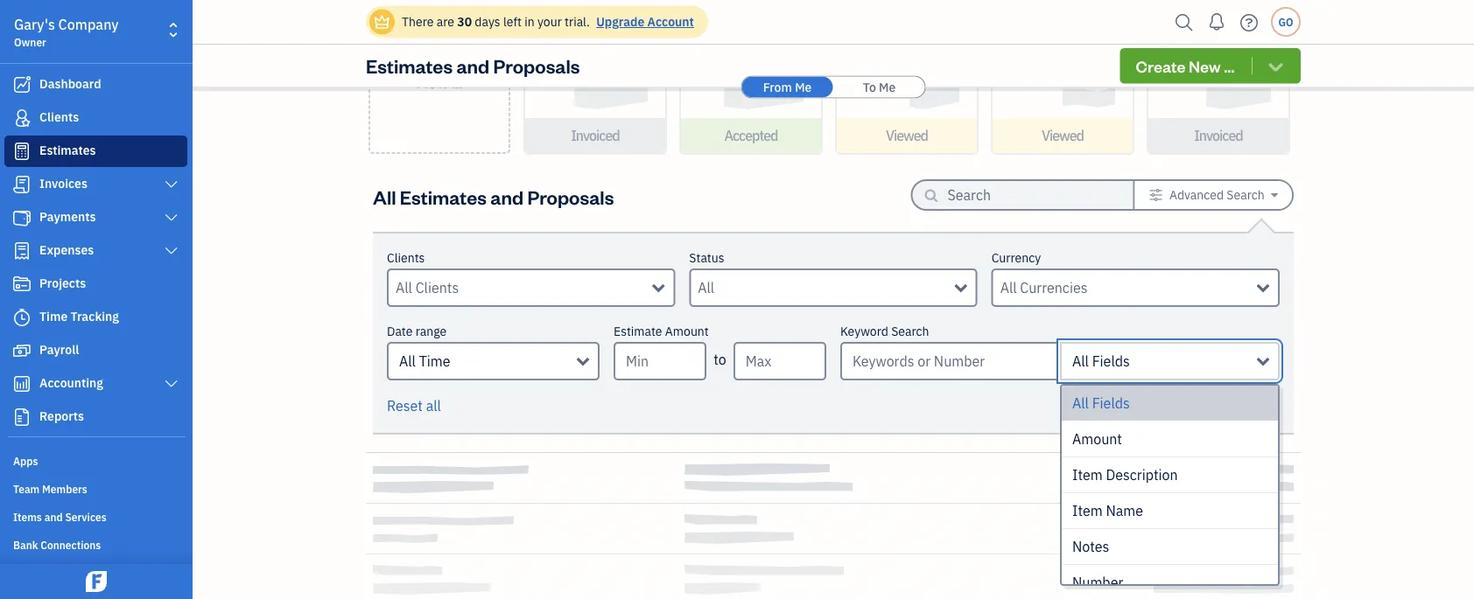 Task type: vqa. For each thing, say whether or not it's contained in the screenshot.
the bottommost ALL FIELDS
yes



Task type: locate. For each thing, give the bounding box(es) containing it.
all inside all fields field
[[1072, 352, 1089, 371]]

0 horizontal spatial new
[[417, 72, 449, 92]]

1 horizontal spatial new
[[1189, 56, 1221, 76]]

all fields
[[1072, 352, 1130, 371], [1072, 394, 1130, 413]]

create new … button
[[369, 0, 510, 154], [1120, 48, 1301, 84]]

All search field
[[698, 277, 955, 298]]

chevron large down image
[[163, 178, 179, 192], [163, 211, 179, 225]]

… for rightmost create new … dropdown button
[[1224, 56, 1235, 76]]

time right timer image
[[39, 309, 68, 325]]

item for item description
[[1072, 466, 1103, 484]]

1 horizontal spatial and
[[456, 53, 489, 78]]

fields
[[1092, 352, 1130, 371], [1092, 394, 1130, 413]]

estimate image
[[11, 143, 32, 160]]

item description option
[[1062, 458, 1278, 494]]

1 vertical spatial and
[[490, 184, 523, 209]]

me right 'to'
[[879, 79, 896, 95]]

amount option
[[1062, 422, 1278, 458]]

and for services
[[44, 510, 63, 524]]

items and services link
[[4, 503, 187, 530]]

item for item name
[[1072, 502, 1103, 520]]

create new … down the search image
[[1136, 56, 1235, 76]]

1 chevron large down image from the top
[[163, 244, 179, 258]]

0 vertical spatial item
[[1072, 466, 1103, 484]]

All Clients search field
[[396, 277, 652, 298]]

search left the "caretdown" image
[[1227, 187, 1265, 203]]

chevron large down image inside expenses link
[[163, 244, 179, 258]]

notifications image
[[1203, 4, 1231, 39]]

create new … down 'are'
[[414, 51, 464, 92]]

0 vertical spatial chevron large down image
[[163, 244, 179, 258]]

there are 30 days left in your trial. upgrade account
[[402, 14, 694, 30]]

… inside create new …
[[452, 72, 462, 92]]

2 me from the left
[[879, 79, 896, 95]]

1 vertical spatial fields
[[1092, 394, 1130, 413]]

connections
[[41, 538, 101, 552]]

viewed down to me link
[[886, 126, 928, 145]]

fields for all fields field
[[1092, 352, 1130, 371]]

to me link
[[834, 77, 925, 98]]

items and services
[[13, 510, 107, 524]]

1 horizontal spatial viewed
[[1042, 126, 1084, 145]]

fields inside field
[[1092, 352, 1130, 371]]

estimate amount
[[614, 323, 709, 340]]

create down 'are'
[[414, 51, 464, 71]]

payroll
[[39, 342, 79, 358]]

notes option
[[1062, 530, 1278, 565]]

chevron large down image inside payments link
[[163, 211, 179, 225]]

all
[[373, 184, 396, 209], [399, 352, 416, 371], [1072, 352, 1089, 371], [1072, 394, 1089, 413]]

and
[[456, 53, 489, 78], [490, 184, 523, 209], [44, 510, 63, 524]]

1 vertical spatial item
[[1072, 502, 1103, 520]]

expenses
[[39, 242, 94, 258]]

0 vertical spatial time
[[39, 309, 68, 325]]

1 vertical spatial estimates
[[39, 142, 96, 158]]

viewed
[[886, 126, 928, 145], [1042, 126, 1084, 145]]

in
[[524, 14, 534, 30]]

create down the search image
[[1136, 56, 1186, 76]]

advanced
[[1169, 187, 1224, 203]]

chevrondown image
[[1266, 57, 1286, 75]]

search inside "dropdown button"
[[1227, 187, 1265, 203]]

… down notifications icon
[[1224, 56, 1235, 76]]

estimates inside the main element
[[39, 142, 96, 158]]

fields up cancel button on the right
[[1092, 352, 1130, 371]]

all fields up cancel button on the right
[[1072, 352, 1130, 371]]

and inside 'link'
[[44, 510, 63, 524]]

chevron large down image
[[163, 244, 179, 258], [163, 377, 179, 391]]

payments
[[39, 209, 96, 225]]

All Currencies search field
[[1000, 277, 1257, 298]]

all fields inside option
[[1072, 394, 1130, 413]]

status
[[689, 250, 724, 266]]

0 horizontal spatial me
[[795, 79, 812, 95]]

item description
[[1072, 466, 1178, 484]]

0 horizontal spatial search
[[891, 323, 929, 340]]

0 vertical spatial clients
[[39, 109, 79, 125]]

1 horizontal spatial create
[[1136, 56, 1186, 76]]

reset
[[387, 397, 423, 415]]

bank connections link
[[4, 531, 187, 558]]

timer image
[[11, 309, 32, 326]]

upgrade
[[596, 14, 644, 30]]

list box
[[1062, 386, 1278, 600]]

payments link
[[4, 202, 187, 234]]

1 vertical spatial amount
[[1072, 430, 1122, 449]]

freshbooks image
[[82, 572, 110, 593]]

money image
[[11, 342, 32, 360]]

estimate
[[614, 323, 662, 340]]

0 vertical spatial fields
[[1092, 352, 1130, 371]]

item up notes
[[1072, 502, 1103, 520]]

chevron large down image down estimates link on the left of page
[[163, 178, 179, 192]]

0 horizontal spatial amount
[[665, 323, 709, 340]]

main element
[[0, 0, 236, 600]]

0 horizontal spatial clients
[[39, 109, 79, 125]]

item up item name
[[1072, 466, 1103, 484]]

0 horizontal spatial invoiced
[[571, 126, 620, 145]]

…
[[1224, 56, 1235, 76], [452, 72, 462, 92]]

0 vertical spatial all fields
[[1072, 352, 1130, 371]]

estimates
[[366, 53, 453, 78], [39, 142, 96, 158], [400, 184, 487, 209]]

new down notifications icon
[[1189, 56, 1221, 76]]

1 vertical spatial chevron large down image
[[163, 211, 179, 225]]

account
[[647, 14, 694, 30]]

team members link
[[4, 475, 187, 502]]

dashboard link
[[4, 69, 187, 101]]

all fields left cancel
[[1072, 394, 1130, 413]]

2 chevron large down image from the top
[[163, 377, 179, 391]]

to
[[863, 79, 876, 95]]

1 horizontal spatial clients
[[387, 250, 425, 266]]

chevron large down image down payroll link
[[163, 377, 179, 391]]

reports
[[39, 408, 84, 425]]

1 horizontal spatial me
[[879, 79, 896, 95]]

members
[[42, 482, 87, 496]]

time inside dropdown button
[[419, 352, 450, 371]]

amount up estimate amount minimum text box
[[665, 323, 709, 340]]

1 horizontal spatial invoiced
[[1194, 126, 1243, 145]]

invoiced
[[571, 126, 620, 145], [1194, 126, 1243, 145]]

1 horizontal spatial …
[[1224, 56, 1235, 76]]

chevron large down image for payments
[[163, 211, 179, 225]]

number option
[[1062, 565, 1278, 600]]

item name option
[[1062, 494, 1278, 530]]

number
[[1072, 574, 1123, 592]]

viewed up search text box
[[1042, 126, 1084, 145]]

0 vertical spatial and
[[456, 53, 489, 78]]

all fields inside field
[[1072, 352, 1130, 371]]

all inside all time dropdown button
[[399, 352, 416, 371]]

0 vertical spatial chevron large down image
[[163, 178, 179, 192]]

search right keyword
[[891, 323, 929, 340]]

1 vertical spatial time
[[419, 352, 450, 371]]

from me link
[[742, 77, 833, 98]]

0 vertical spatial search
[[1227, 187, 1265, 203]]

0 horizontal spatial viewed
[[886, 126, 928, 145]]

0 horizontal spatial create
[[414, 51, 464, 71]]

chevron large down image inside "accounting" link
[[163, 377, 179, 391]]

settings image
[[1149, 188, 1163, 202]]

new down 'are'
[[417, 72, 449, 92]]

2 vertical spatial and
[[44, 510, 63, 524]]

all fields for all fields field
[[1072, 352, 1130, 371]]

2 all fields from the top
[[1072, 394, 1130, 413]]

create
[[414, 51, 464, 71], [1136, 56, 1186, 76]]

2 chevron large down image from the top
[[163, 211, 179, 225]]

to
[[714, 351, 726, 369]]

amount
[[665, 323, 709, 340], [1072, 430, 1122, 449]]

1 horizontal spatial amount
[[1072, 430, 1122, 449]]

1 item from the top
[[1072, 466, 1103, 484]]

Estimate Amount Minimum text field
[[614, 342, 707, 381]]

days
[[475, 14, 500, 30]]

1 vertical spatial all fields
[[1072, 394, 1130, 413]]

time
[[39, 309, 68, 325], [419, 352, 450, 371]]

clients down dashboard
[[39, 109, 79, 125]]

1 chevron large down image from the top
[[163, 178, 179, 192]]

list box containing all fields
[[1062, 386, 1278, 600]]

payment image
[[11, 209, 32, 227]]

items
[[13, 510, 42, 524]]

clients up date
[[387, 250, 425, 266]]

2 fields from the top
[[1092, 394, 1130, 413]]

left
[[503, 14, 522, 30]]

all time
[[399, 352, 450, 371]]

all time button
[[387, 342, 600, 381]]

0 horizontal spatial …
[[452, 72, 462, 92]]

Estimate Amount Maximum text field
[[733, 342, 826, 381]]

0 vertical spatial estimates
[[366, 53, 453, 78]]

chevron large down image down payments link
[[163, 244, 179, 258]]

2 item from the top
[[1072, 502, 1103, 520]]

search image
[[1170, 9, 1198, 35]]

chart image
[[11, 376, 32, 393]]

1 vertical spatial search
[[891, 323, 929, 340]]

fields left cancel
[[1092, 394, 1130, 413]]

your
[[537, 14, 562, 30]]

… down 30 on the top of the page
[[452, 72, 462, 92]]

1 me from the left
[[795, 79, 812, 95]]

1 viewed from the left
[[886, 126, 928, 145]]

time down range
[[419, 352, 450, 371]]

30
[[457, 14, 472, 30]]

0 horizontal spatial create new … button
[[369, 0, 510, 154]]

amount up item description
[[1072, 430, 1122, 449]]

new inside create new …
[[417, 72, 449, 92]]

search
[[1227, 187, 1265, 203], [891, 323, 929, 340]]

currency
[[991, 250, 1041, 266]]

1 horizontal spatial time
[[419, 352, 450, 371]]

new
[[1189, 56, 1221, 76], [417, 72, 449, 92]]

projects link
[[4, 269, 187, 300]]

1 vertical spatial chevron large down image
[[163, 377, 179, 391]]

upgrade account link
[[593, 14, 694, 30]]

0 horizontal spatial time
[[39, 309, 68, 325]]

fields inside option
[[1092, 394, 1130, 413]]

1 fields from the top
[[1092, 352, 1130, 371]]

1 horizontal spatial search
[[1227, 187, 1265, 203]]

0 horizontal spatial and
[[44, 510, 63, 524]]

1 all fields from the top
[[1072, 352, 1130, 371]]

chevron large down image up expenses link
[[163, 211, 179, 225]]

me right from on the top of page
[[795, 79, 812, 95]]

all fields option
[[1062, 386, 1278, 422]]

invoices link
[[4, 169, 187, 200]]

from
[[763, 79, 792, 95]]



Task type: describe. For each thing, give the bounding box(es) containing it.
2 vertical spatial estimates
[[400, 184, 487, 209]]

time tracking link
[[4, 302, 187, 333]]

new for rightmost create new … dropdown button
[[1189, 56, 1221, 76]]

chevron large down image for accounting
[[163, 377, 179, 391]]

me for to me
[[879, 79, 896, 95]]

clients link
[[4, 102, 187, 134]]

0 vertical spatial amount
[[665, 323, 709, 340]]

from me
[[763, 79, 812, 95]]

projects
[[39, 275, 86, 291]]

dashboard image
[[11, 76, 32, 94]]

gary's company owner
[[14, 15, 119, 49]]

services
[[65, 510, 107, 524]]

go button
[[1271, 7, 1301, 37]]

create for rightmost create new … dropdown button
[[1136, 56, 1186, 76]]

all inside all fields option
[[1072, 394, 1089, 413]]

owner
[[14, 35, 46, 49]]

crown image
[[373, 13, 391, 31]]

advanced search button
[[1135, 181, 1292, 209]]

amount inside option
[[1072, 430, 1122, 449]]

gary's
[[14, 15, 55, 34]]

invoice image
[[11, 176, 32, 193]]

1 vertical spatial proposals
[[527, 184, 614, 209]]

0 vertical spatial proposals
[[493, 53, 580, 78]]

trial.
[[565, 14, 590, 30]]

advanced search
[[1169, 187, 1265, 203]]

estimates link
[[4, 136, 187, 167]]

payroll link
[[4, 335, 187, 367]]

time tracking
[[39, 309, 119, 325]]

estimates and proposals
[[366, 53, 580, 78]]

company
[[58, 15, 119, 34]]

date
[[387, 323, 413, 340]]

accounting
[[39, 375, 103, 391]]

team
[[13, 482, 40, 496]]

2 horizontal spatial and
[[490, 184, 523, 209]]

time inside the main element
[[39, 309, 68, 325]]

fields for list box containing all fields
[[1092, 394, 1130, 413]]

keyword
[[840, 323, 888, 340]]

notes
[[1072, 538, 1109, 556]]

1 vertical spatial clients
[[387, 250, 425, 266]]

all fields for list box containing all fields
[[1072, 394, 1130, 413]]

me for from me
[[795, 79, 812, 95]]

Search text field
[[947, 181, 1105, 209]]

reset all
[[387, 397, 441, 415]]

caretdown image
[[1271, 188, 1278, 202]]

create for leftmost create new … dropdown button
[[414, 51, 464, 71]]

apply button
[[1205, 388, 1280, 423]]

go
[[1278, 15, 1293, 29]]

reset all button
[[387, 396, 441, 417]]

accounting link
[[4, 369, 187, 400]]

new for leftmost create new … dropdown button
[[417, 72, 449, 92]]

team members
[[13, 482, 87, 496]]

apply
[[1221, 395, 1264, 415]]

and for proposals
[[456, 53, 489, 78]]

Keyword Search text field
[[840, 342, 1060, 381]]

dashboard
[[39, 76, 101, 92]]

description
[[1106, 466, 1178, 484]]

all
[[426, 397, 441, 415]]

keyword search
[[840, 323, 929, 340]]

client image
[[11, 109, 32, 127]]

go to help image
[[1235, 9, 1263, 35]]

chevron large down image for invoices
[[163, 178, 179, 192]]

invoices
[[39, 175, 87, 192]]

range
[[416, 323, 447, 340]]

name
[[1106, 502, 1143, 520]]

1 horizontal spatial create new … button
[[1120, 48, 1301, 84]]

apps link
[[4, 447, 187, 474]]

cancel
[[1135, 395, 1186, 415]]

2 invoiced from the left
[[1194, 126, 1243, 145]]

chevron large down image for expenses
[[163, 244, 179, 258]]

expenses link
[[4, 235, 187, 267]]

cancel button
[[1119, 388, 1202, 423]]

2 viewed from the left
[[1042, 126, 1084, 145]]

report image
[[11, 409, 32, 426]]

clients inside the main element
[[39, 109, 79, 125]]

estimates for estimates
[[39, 142, 96, 158]]

estimates for estimates and proposals
[[366, 53, 453, 78]]

project image
[[11, 276, 32, 293]]

bank
[[13, 538, 38, 552]]

are
[[437, 14, 454, 30]]

search for keyword search
[[891, 323, 929, 340]]

expense image
[[11, 242, 32, 260]]

there
[[402, 14, 434, 30]]

bank connections
[[13, 538, 101, 552]]

Keyword Search field
[[1060, 342, 1280, 381]]

to me
[[863, 79, 896, 95]]

reports link
[[4, 402, 187, 433]]

item name
[[1072, 502, 1143, 520]]

all estimates and proposals
[[373, 184, 614, 209]]

apps
[[13, 454, 38, 468]]

accepted
[[724, 126, 778, 145]]

tracking
[[70, 309, 119, 325]]

0 horizontal spatial create new …
[[414, 51, 464, 92]]

1 horizontal spatial create new …
[[1136, 56, 1235, 76]]

date range
[[387, 323, 447, 340]]

search for advanced search
[[1227, 187, 1265, 203]]

… for leftmost create new … dropdown button
[[452, 72, 462, 92]]

1 invoiced from the left
[[571, 126, 620, 145]]



